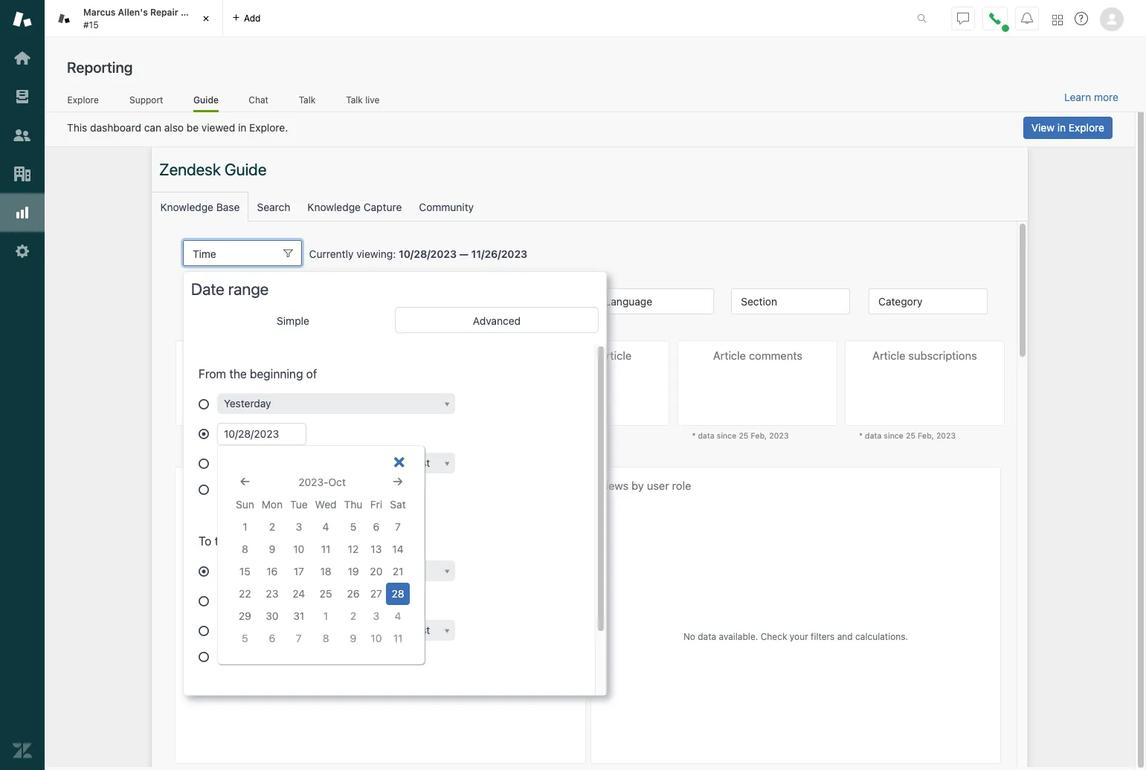 Task type: vqa. For each thing, say whether or not it's contained in the screenshot.
'17' within ‭how do i publish my content in other languages?‬ ‭general‬ > ‭faq‬ last edited 17 min ago
no



Task type: locate. For each thing, give the bounding box(es) containing it.
1 vertical spatial explore
[[1069, 121, 1105, 134]]

viewed
[[202, 121, 235, 134]]

0 horizontal spatial explore
[[67, 94, 99, 105]]

tab
[[45, 0, 223, 37]]

tabs tab list
[[45, 0, 902, 37]]

in
[[238, 121, 247, 134], [1058, 121, 1066, 134]]

0 horizontal spatial talk
[[299, 94, 316, 105]]

this
[[67, 121, 87, 134]]

explore.
[[249, 121, 288, 134]]

talk inside 'talk live' link
[[346, 94, 363, 105]]

this dashboard can also be viewed in explore.
[[67, 121, 288, 134]]

1 talk from the left
[[299, 94, 316, 105]]

explore inside button
[[1069, 121, 1105, 134]]

in inside button
[[1058, 121, 1066, 134]]

1 horizontal spatial in
[[1058, 121, 1066, 134]]

view in explore button
[[1024, 117, 1113, 139]]

talk for talk
[[299, 94, 316, 105]]

view
[[1032, 121, 1055, 134]]

explore
[[67, 94, 99, 105], [1069, 121, 1105, 134]]

in right view
[[1058, 121, 1066, 134]]

2 in from the left
[[1058, 121, 1066, 134]]

view in explore
[[1032, 121, 1105, 134]]

2 talk from the left
[[346, 94, 363, 105]]

1 horizontal spatial talk
[[346, 94, 363, 105]]

talk live
[[346, 94, 380, 105]]

customers image
[[13, 126, 32, 145]]

explore link
[[67, 94, 99, 110]]

get started image
[[13, 48, 32, 68]]

0 horizontal spatial in
[[238, 121, 247, 134]]

talk right chat
[[299, 94, 316, 105]]

guide
[[194, 94, 219, 105]]

in right the viewed
[[238, 121, 247, 134]]

explore down learn more link
[[1069, 121, 1105, 134]]

button displays agent's chat status as invisible. image
[[958, 12, 970, 24]]

talk
[[299, 94, 316, 105], [346, 94, 363, 105]]

talk link
[[299, 94, 316, 110]]

explore up this
[[67, 94, 99, 105]]

marcus allen's repair ticket #15
[[83, 7, 208, 30]]

talk left live
[[346, 94, 363, 105]]

can
[[144, 121, 161, 134]]

1 horizontal spatial explore
[[1069, 121, 1105, 134]]

talk inside talk link
[[299, 94, 316, 105]]

notifications image
[[1022, 12, 1034, 24]]



Task type: describe. For each thing, give the bounding box(es) containing it.
#15
[[83, 19, 99, 30]]

chat
[[249, 94, 269, 105]]

chat link
[[249, 94, 269, 110]]

support link
[[129, 94, 164, 110]]

organizations image
[[13, 164, 32, 184]]

views image
[[13, 87, 32, 106]]

zendesk support image
[[13, 10, 32, 29]]

reporting image
[[13, 203, 32, 222]]

reporting
[[67, 59, 133, 76]]

guide link
[[194, 94, 219, 112]]

be
[[187, 121, 199, 134]]

marcus
[[83, 7, 116, 18]]

allen's
[[118, 7, 148, 18]]

admin image
[[13, 242, 32, 261]]

close image
[[199, 11, 214, 26]]

main element
[[0, 0, 45, 771]]

0 vertical spatial explore
[[67, 94, 99, 105]]

learn more link
[[1065, 91, 1119, 104]]

learn more
[[1065, 91, 1119, 103]]

more
[[1095, 91, 1119, 103]]

learn
[[1065, 91, 1092, 103]]

add
[[244, 12, 261, 23]]

support
[[129, 94, 163, 105]]

also
[[164, 121, 184, 134]]

live
[[366, 94, 380, 105]]

get help image
[[1075, 12, 1089, 25]]

talk for talk live
[[346, 94, 363, 105]]

tab containing marcus allen's repair ticket
[[45, 0, 223, 37]]

repair
[[150, 7, 178, 18]]

add button
[[223, 0, 270, 36]]

zendesk image
[[13, 742, 32, 761]]

dashboard
[[90, 121, 141, 134]]

ticket
[[181, 7, 208, 18]]

zendesk products image
[[1053, 15, 1063, 25]]

talk live link
[[346, 94, 380, 110]]

1 in from the left
[[238, 121, 247, 134]]



